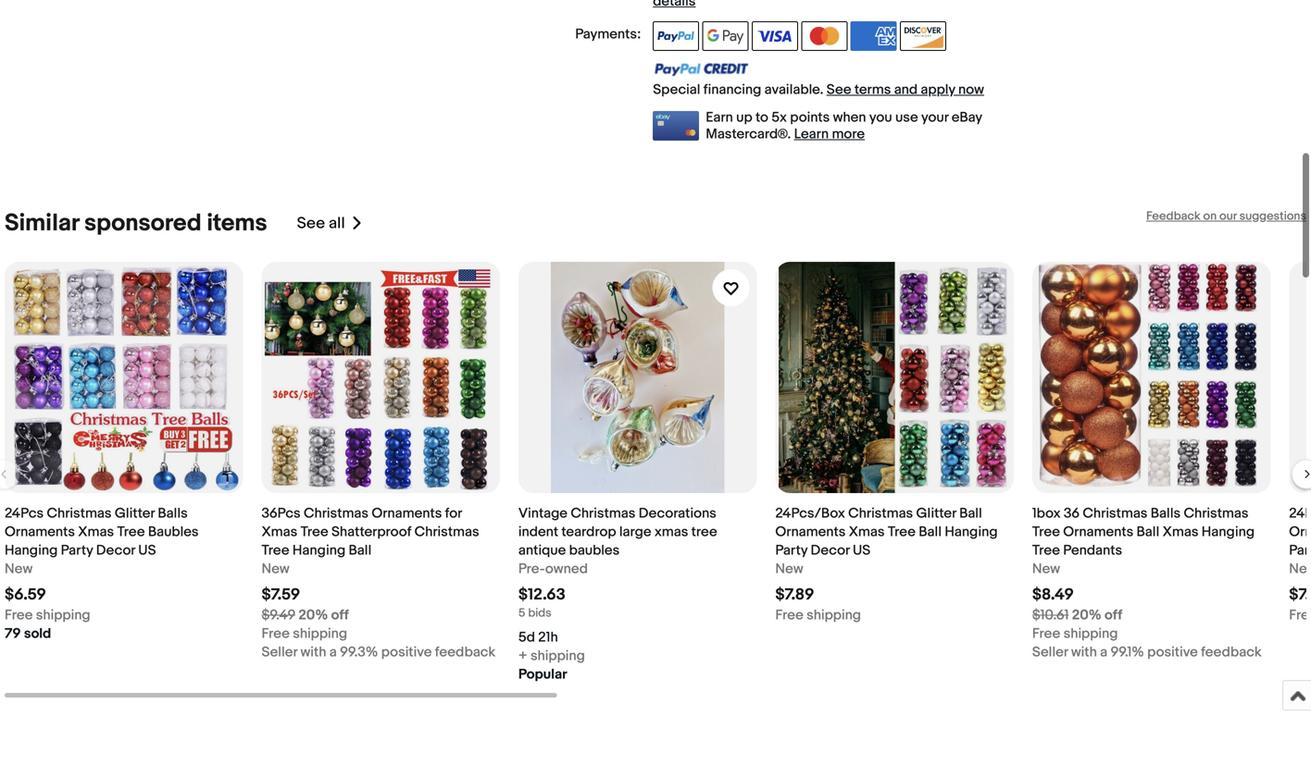 Task type: describe. For each thing, give the bounding box(es) containing it.
xmas inside 1box 36 christmas balls christmas tree ornaments ball xmas hanging tree pendants new $8.49 $10.61 20% off free shipping seller with a 99.1% positive feedback
[[1163, 524, 1199, 541]]

free inside the 24pcs/box christmas glitter ball ornaments xmas tree ball hanging party decor us new $7.89 free shipping
[[775, 608, 804, 624]]

new text field for new
[[1032, 560, 1060, 579]]

similar sponsored items
[[5, 209, 267, 238]]

36
[[1064, 506, 1080, 522]]

off inside the "36pcs christmas ornaments for xmas tree shatterproof christmas tree hanging ball new $7.59 $9.49 20% off free shipping seller with a 99.3% positive feedback"
[[331, 608, 349, 624]]

Free shipping text field
[[262, 625, 347, 644]]

xmas
[[655, 524, 688, 541]]

sold
[[24, 626, 51, 643]]

us for $6.59
[[138, 543, 156, 559]]

36pcs
[[262, 506, 301, 522]]

paypal credit image
[[653, 62, 749, 77]]

shatterproof
[[332, 524, 411, 541]]

$12.63
[[519, 586, 566, 605]]

our
[[1220, 209, 1237, 224]]

earn
[[706, 109, 733, 126]]

seller inside 1box 36 christmas balls christmas tree ornaments ball xmas hanging tree pendants new $8.49 $10.61 20% off free shipping seller with a 99.1% positive feedback
[[1032, 645, 1068, 661]]

pre-
[[519, 561, 545, 578]]

master card image
[[801, 21, 848, 51]]

bids
[[528, 607, 552, 621]]

free inside the "36pcs christmas ornaments for xmas tree shatterproof christmas tree hanging ball new $7.59 $9.49 20% off free shipping seller with a 99.3% positive feedback"
[[262, 626, 290, 643]]

20% inside the "36pcs christmas ornaments for xmas tree shatterproof christmas tree hanging ball new $7.59 $9.49 20% off free shipping seller with a 99.3% positive feedback"
[[298, 608, 328, 624]]

Free text field
[[1289, 607, 1311, 625]]

5 new from the left
[[1289, 561, 1311, 578]]

xmas inside the "36pcs christmas ornaments for xmas tree shatterproof christmas tree hanging ball new $7.59 $9.49 20% off free shipping seller with a 99.3% positive feedback"
[[262, 524, 297, 541]]

5
[[519, 607, 525, 621]]

your
[[921, 109, 949, 126]]

ornaments inside the "36pcs christmas ornaments for xmas tree shatterproof christmas tree hanging ball new $7.59 $9.49 20% off free shipping seller with a 99.3% positive feedback"
[[372, 506, 442, 522]]

+
[[519, 648, 527, 665]]

79 sold text field
[[5, 625, 51, 644]]

free shipping text field for $7.89
[[775, 607, 861, 625]]

available.
[[765, 82, 824, 98]]

ornaments inside 1box 36 christmas balls christmas tree ornaments ball xmas hanging tree pendants new $8.49 $10.61 20% off free shipping seller with a 99.1% positive feedback
[[1063, 524, 1134, 541]]

on
[[1203, 209, 1217, 224]]

large
[[619, 524, 651, 541]]

feedback inside 1box 36 christmas balls christmas tree ornaments ball xmas hanging tree pendants new $8.49 $10.61 20% off free shipping seller with a 99.1% positive feedback
[[1201, 645, 1262, 661]]

now
[[959, 82, 984, 98]]

5 bids text field
[[519, 607, 552, 621]]

previous price $9.49 20% off text field
[[262, 607, 349, 625]]

feedback
[[1146, 209, 1201, 224]]

items
[[207, 209, 267, 238]]

Popular text field
[[519, 666, 567, 684]]

free down $7.1
[[1289, 608, 1311, 624]]

new for $8.49
[[1032, 561, 1060, 578]]

free shipping text field for $6.59
[[5, 607, 90, 625]]

and
[[894, 82, 918, 98]]

$7.1
[[1289, 586, 1311, 605]]

1 horizontal spatial see
[[827, 82, 852, 98]]

baubles
[[569, 543, 620, 559]]

$8.49 text field
[[1032, 586, 1074, 605]]

all
[[329, 214, 345, 233]]

new text field for $6.59
[[5, 560, 33, 579]]

sponsored
[[84, 209, 202, 238]]

36pcs christmas ornaments for xmas tree shatterproof christmas tree hanging ball new $7.59 $9.49 20% off free shipping seller with a 99.3% positive feedback
[[262, 506, 496, 661]]

$7.1 text field
[[1289, 586, 1311, 605]]

new text field for $7.1
[[1289, 560, 1311, 579]]

shipping inside vintage christmas decorations indent teardrop large xmas tree antique baubles pre-owned $12.63 5 bids 5d 21h + shipping popular
[[531, 648, 585, 665]]

learn more link
[[794, 126, 865, 143]]

xmas inside the 24pcs/box christmas glitter ball ornaments xmas tree ball hanging party decor us new $7.89 free shipping
[[849, 524, 885, 541]]

feedback on our suggestions
[[1146, 209, 1307, 224]]

christmas up shatterproof
[[304, 506, 369, 522]]

5d
[[519, 630, 535, 646]]

when
[[833, 109, 866, 126]]

discover image
[[900, 21, 946, 51]]

special
[[653, 82, 700, 98]]

+ shipping text field
[[519, 647, 585, 666]]

ball inside 1box 36 christmas balls christmas tree ornaments ball xmas hanging tree pendants new $8.49 $10.61 20% off free shipping seller with a 99.1% positive feedback
[[1137, 524, 1160, 541]]

99.3%
[[340, 645, 378, 661]]

to
[[756, 109, 769, 126]]

tree
[[691, 524, 717, 541]]

similar
[[5, 209, 79, 238]]

new text field for $7.89
[[775, 560, 803, 579]]

a inside the "36pcs christmas ornaments for xmas tree shatterproof christmas tree hanging ball new $7.59 $9.49 20% off free shipping seller with a 99.3% positive feedback"
[[329, 645, 337, 661]]

1box
[[1032, 506, 1061, 522]]

24pcs/box
[[775, 506, 845, 522]]

vintage christmas decorations indent teardrop large xmas tree antique baubles pre-owned $12.63 5 bids 5d 21h + shipping popular
[[519, 506, 717, 683]]

learn
[[794, 126, 829, 143]]

20% inside 1box 36 christmas balls christmas tree ornaments ball xmas hanging tree pendants new $8.49 $10.61 20% off free shipping seller with a 99.1% positive feedback
[[1072, 608, 1102, 624]]

balls for $6.59
[[158, 506, 188, 522]]

free inside 1box 36 christmas balls christmas tree ornaments ball xmas hanging tree pendants new $8.49 $10.61 20% off free shipping seller with a 99.1% positive feedback
[[1032, 626, 1061, 643]]

pendants
[[1063, 543, 1122, 559]]

hanging inside 24pcs christmas glitter balls ornaments xmas tree baubles hanging party decor us new $6.59 free shipping 79 sold
[[5, 543, 58, 559]]

24p new $7.1 free
[[1289, 506, 1311, 624]]

christmas left 24p on the bottom right of page
[[1184, 506, 1249, 522]]

2 horizontal spatial free shipping text field
[[1032, 625, 1118, 644]]



Task type: vqa. For each thing, say whether or not it's contained in the screenshot.
this associated with About
no



Task type: locate. For each thing, give the bounding box(es) containing it.
1 20% from the left
[[298, 608, 328, 624]]

free
[[5, 608, 33, 624], [775, 608, 804, 624], [1289, 608, 1311, 624], [262, 626, 290, 643], [1032, 626, 1061, 643]]

financing
[[704, 82, 761, 98]]

0 horizontal spatial with
[[300, 645, 326, 661]]

2 positive from the left
[[1147, 645, 1198, 661]]

christmas inside the 24pcs/box christmas glitter ball ornaments xmas tree ball hanging party decor us new $7.89 free shipping
[[848, 506, 913, 522]]

party inside the 24pcs/box christmas glitter ball ornaments xmas tree ball hanging party decor us new $7.89 free shipping
[[775, 543, 808, 559]]

2 us from the left
[[853, 543, 871, 559]]

$10.61
[[1032, 608, 1069, 624]]

1 horizontal spatial a
[[1100, 645, 1108, 661]]

see terms and apply now link
[[827, 82, 984, 98]]

0 horizontal spatial decor
[[96, 543, 135, 559]]

ball
[[959, 506, 982, 522], [919, 524, 942, 541], [1137, 524, 1160, 541], [349, 543, 372, 559]]

balls for $8.49
[[1151, 506, 1181, 522]]

20% right $10.61
[[1072, 608, 1102, 624]]

new up $7.59 in the bottom of the page
[[262, 561, 290, 578]]

a
[[329, 645, 337, 661], [1100, 645, 1108, 661]]

1 horizontal spatial seller
[[1032, 645, 1068, 661]]

christmas right 24pcs at the left bottom
[[47, 506, 112, 522]]

ornaments inside the 24pcs/box christmas glitter ball ornaments xmas tree ball hanging party decor us new $7.89 free shipping
[[775, 524, 846, 541]]

party
[[61, 543, 93, 559], [775, 543, 808, 559]]

99.1%
[[1111, 645, 1144, 661]]

christmas
[[47, 506, 112, 522], [304, 506, 369, 522], [571, 506, 636, 522], [848, 506, 913, 522], [1083, 506, 1148, 522], [1184, 506, 1249, 522], [414, 524, 479, 541]]

$12.63 text field
[[519, 586, 566, 605]]

seller down $10.61
[[1032, 645, 1068, 661]]

1 horizontal spatial positive
[[1147, 645, 1198, 661]]

2 with from the left
[[1071, 645, 1097, 661]]

shipping down 21h
[[531, 648, 585, 665]]

5d 21h text field
[[519, 629, 558, 647]]

ornaments down 24pcs/box
[[775, 524, 846, 541]]

20%
[[298, 608, 328, 624], [1072, 608, 1102, 624]]

points
[[790, 109, 830, 126]]

1 balls from the left
[[158, 506, 188, 522]]

New text field
[[5, 560, 33, 579], [775, 560, 803, 579], [1289, 560, 1311, 579]]

24p
[[1289, 506, 1311, 522]]

party for $6.59
[[61, 543, 93, 559]]

new up $6.59 at the left
[[5, 561, 33, 578]]

seller inside the "36pcs christmas ornaments for xmas tree shatterproof christmas tree hanging ball new $7.59 $9.49 20% off free shipping seller with a 99.3% positive feedback"
[[262, 645, 297, 661]]

1 horizontal spatial feedback
[[1201, 645, 1262, 661]]

see all
[[297, 214, 345, 233]]

$7.59
[[262, 586, 300, 605]]

5x
[[772, 109, 787, 126]]

4 new from the left
[[1032, 561, 1060, 578]]

Seller with a 99.3% positive feedback text field
[[262, 644, 496, 662]]

antique
[[519, 543, 566, 559]]

ornaments inside 24pcs christmas glitter balls ornaments xmas tree baubles hanging party decor us new $6.59 free shipping 79 sold
[[5, 524, 75, 541]]

ornaments down 24pcs at the left bottom
[[5, 524, 75, 541]]

decor for $7.89
[[811, 543, 850, 559]]

new up $7.89 text field
[[775, 561, 803, 578]]

1 horizontal spatial new text field
[[1032, 560, 1060, 579]]

for
[[445, 506, 462, 522]]

new inside the 24pcs/box christmas glitter ball ornaments xmas tree ball hanging party decor us new $7.89 free shipping
[[775, 561, 803, 578]]

1 horizontal spatial party
[[775, 543, 808, 559]]

new text field up $6.59 at the left
[[5, 560, 33, 579]]

glitter inside 24pcs christmas glitter balls ornaments xmas tree baubles hanging party decor us new $6.59 free shipping 79 sold
[[115, 506, 155, 522]]

you
[[869, 109, 892, 126]]

shipping down previous price $9.49 20% off text box
[[293, 626, 347, 643]]

new text field up $7.59 in the bottom of the page
[[262, 560, 290, 579]]

new
[[5, 561, 33, 578], [262, 561, 290, 578], [775, 561, 803, 578], [1032, 561, 1060, 578], [1289, 561, 1311, 578]]

tree inside the 24pcs/box christmas glitter ball ornaments xmas tree ball hanging party decor us new $7.89 free shipping
[[888, 524, 916, 541]]

indent
[[519, 524, 558, 541]]

off inside 1box 36 christmas balls christmas tree ornaments ball xmas hanging tree pendants new $8.49 $10.61 20% off free shipping seller with a 99.1% positive feedback
[[1105, 608, 1123, 624]]

1 new text field from the left
[[262, 560, 290, 579]]

decor inside the 24pcs/box christmas glitter ball ornaments xmas tree ball hanging party decor us new $7.89 free shipping
[[811, 543, 850, 559]]

payments:
[[575, 26, 641, 43]]

balls inside 24pcs christmas glitter balls ornaments xmas tree baubles hanging party decor us new $6.59 free shipping 79 sold
[[158, 506, 188, 522]]

free shipping text field down $10.61
[[1032, 625, 1118, 644]]

see left all
[[297, 214, 325, 233]]

glitter inside the 24pcs/box christmas glitter ball ornaments xmas tree ball hanging party decor us new $7.89 free shipping
[[916, 506, 956, 522]]

decor
[[96, 543, 135, 559], [811, 543, 850, 559]]

free down $9.49
[[262, 626, 290, 643]]

ornaments
[[372, 506, 442, 522], [5, 524, 75, 541], [775, 524, 846, 541], [1063, 524, 1134, 541]]

0 vertical spatial see
[[827, 82, 852, 98]]

positive right 99.3%
[[381, 645, 432, 661]]

new inside 24pcs christmas glitter balls ornaments xmas tree baubles hanging party decor us new $6.59 free shipping 79 sold
[[5, 561, 33, 578]]

christmas inside 24pcs christmas glitter balls ornaments xmas tree baubles hanging party decor us new $6.59 free shipping 79 sold
[[47, 506, 112, 522]]

2 decor from the left
[[811, 543, 850, 559]]

1 party from the left
[[61, 543, 93, 559]]

0 horizontal spatial free shipping text field
[[5, 607, 90, 625]]

1 horizontal spatial glitter
[[916, 506, 956, 522]]

1 horizontal spatial off
[[1105, 608, 1123, 624]]

ball inside the "36pcs christmas ornaments for xmas tree shatterproof christmas tree hanging ball new $7.59 $9.49 20% off free shipping seller with a 99.3% positive feedback"
[[349, 543, 372, 559]]

see all link
[[297, 209, 364, 238]]

free inside 24pcs christmas glitter balls ornaments xmas tree baubles hanging party decor us new $6.59 free shipping 79 sold
[[5, 608, 33, 624]]

new inside 1box 36 christmas balls christmas tree ornaments ball xmas hanging tree pendants new $8.49 $10.61 20% off free shipping seller with a 99.1% positive feedback
[[1032, 561, 1060, 578]]

new for $6.59
[[5, 561, 33, 578]]

feedback inside the "36pcs christmas ornaments for xmas tree shatterproof christmas tree hanging ball new $7.59 $9.49 20% off free shipping seller with a 99.3% positive feedback"
[[435, 645, 496, 661]]

Free shipping text field
[[5, 607, 90, 625], [775, 607, 861, 625], [1032, 625, 1118, 644]]

shipping inside 24pcs christmas glitter balls ornaments xmas tree baubles hanging party decor us new $6.59 free shipping 79 sold
[[36, 608, 90, 624]]

learn more
[[794, 126, 865, 143]]

see inside "link"
[[297, 214, 325, 233]]

$7.89
[[775, 586, 814, 605]]

2 balls from the left
[[1151, 506, 1181, 522]]

free shipping text field down $7.89 text field
[[775, 607, 861, 625]]

free down $7.89
[[775, 608, 804, 624]]

0 horizontal spatial glitter
[[115, 506, 155, 522]]

0 horizontal spatial see
[[297, 214, 325, 233]]

ebay
[[952, 109, 982, 126]]

shipping inside the "36pcs christmas ornaments for xmas tree shatterproof christmas tree hanging ball new $7.59 $9.49 20% off free shipping seller with a 99.3% positive feedback"
[[293, 626, 347, 643]]

baubles
[[148, 524, 199, 541]]

hanging inside 1box 36 christmas balls christmas tree ornaments ball xmas hanging tree pendants new $8.49 $10.61 20% off free shipping seller with a 99.1% positive feedback
[[1202, 524, 1255, 541]]

1 us from the left
[[138, 543, 156, 559]]

2 party from the left
[[775, 543, 808, 559]]

1 positive from the left
[[381, 645, 432, 661]]

shipping down previous price $10.61 20% off text box
[[1064, 626, 1118, 643]]

us inside the 24pcs/box christmas glitter ball ornaments xmas tree ball hanging party decor us new $7.89 free shipping
[[853, 543, 871, 559]]

$9.49
[[262, 608, 295, 624]]

2 20% from the left
[[1072, 608, 1102, 624]]

new up $8.49 text field
[[1032, 561, 1060, 578]]

1 horizontal spatial new text field
[[775, 560, 803, 579]]

free up 79
[[5, 608, 33, 624]]

0 horizontal spatial positive
[[381, 645, 432, 661]]

2 new text field from the left
[[1032, 560, 1060, 579]]

79
[[5, 626, 21, 643]]

teardrop
[[562, 524, 616, 541]]

1 seller from the left
[[262, 645, 297, 661]]

free down $10.61
[[1032, 626, 1061, 643]]

3 xmas from the left
[[849, 524, 885, 541]]

1 decor from the left
[[96, 543, 135, 559]]

$6.59 text field
[[5, 586, 46, 605]]

vintage
[[519, 506, 568, 522]]

1 horizontal spatial decor
[[811, 543, 850, 559]]

0 horizontal spatial off
[[331, 608, 349, 624]]

1 horizontal spatial balls
[[1151, 506, 1181, 522]]

earn up to 5x points when you use your ebay mastercard®.
[[706, 109, 982, 143]]

xmas
[[78, 524, 114, 541], [262, 524, 297, 541], [849, 524, 885, 541], [1163, 524, 1199, 541]]

a left 99.3%
[[329, 645, 337, 661]]

positive
[[381, 645, 432, 661], [1147, 645, 1198, 661]]

seller down free shipping text box
[[262, 645, 297, 661]]

0 horizontal spatial party
[[61, 543, 93, 559]]

0 horizontal spatial balls
[[158, 506, 188, 522]]

1 new from the left
[[5, 561, 33, 578]]

1 horizontal spatial 20%
[[1072, 608, 1102, 624]]

visa image
[[752, 21, 798, 51]]

24pcs
[[5, 506, 44, 522]]

see up the when on the top right of page
[[827, 82, 852, 98]]

american express image
[[851, 21, 897, 51]]

New text field
[[262, 560, 290, 579], [1032, 560, 1060, 579]]

feedback on our suggestions link
[[1146, 209, 1307, 224]]

seller
[[262, 645, 297, 661], [1032, 645, 1068, 661]]

suggestions
[[1240, 209, 1307, 224]]

xmas inside 24pcs christmas glitter balls ornaments xmas tree baubles hanging party decor us new $6.59 free shipping 79 sold
[[78, 524, 114, 541]]

with inside 1box 36 christmas balls christmas tree ornaments ball xmas hanging tree pendants new $8.49 $10.61 20% off free shipping seller with a 99.1% positive feedback
[[1071, 645, 1097, 661]]

20% up free shipping text box
[[298, 608, 328, 624]]

0 horizontal spatial new text field
[[262, 560, 290, 579]]

decor for $6.59
[[96, 543, 135, 559]]

see
[[827, 82, 852, 98], [297, 214, 325, 233]]

a left '99.1%'
[[1100, 645, 1108, 661]]

decor inside 24pcs christmas glitter balls ornaments xmas tree baubles hanging party decor us new $6.59 free shipping 79 sold
[[96, 543, 135, 559]]

balls
[[158, 506, 188, 522], [1151, 506, 1181, 522]]

2 off from the left
[[1105, 608, 1123, 624]]

popular
[[519, 667, 567, 683]]

2 new from the left
[[262, 561, 290, 578]]

$7.59 text field
[[262, 586, 300, 605]]

1 xmas from the left
[[78, 524, 114, 541]]

with
[[300, 645, 326, 661], [1071, 645, 1097, 661]]

Pre-owned text field
[[519, 560, 588, 579]]

1 glitter from the left
[[115, 506, 155, 522]]

new for $7.89
[[775, 561, 803, 578]]

$7.89 text field
[[775, 586, 814, 605]]

off
[[331, 608, 349, 624], [1105, 608, 1123, 624]]

2 seller from the left
[[1032, 645, 1068, 661]]

shipping down $7.89 text field
[[807, 608, 861, 624]]

0 horizontal spatial new text field
[[5, 560, 33, 579]]

paypal image
[[653, 21, 699, 51]]

christmas inside vintage christmas decorations indent teardrop large xmas tree antique baubles pre-owned $12.63 5 bids 5d 21h + shipping popular
[[571, 506, 636, 522]]

us
[[138, 543, 156, 559], [853, 543, 871, 559]]

terms
[[855, 82, 891, 98]]

off up '99.1%'
[[1105, 608, 1123, 624]]

a inside 1box 36 christmas balls christmas tree ornaments ball xmas hanging tree pendants new $8.49 $10.61 20% off free shipping seller with a 99.1% positive feedback
[[1100, 645, 1108, 661]]

ornaments up pendants
[[1063, 524, 1134, 541]]

1 off from the left
[[331, 608, 349, 624]]

0 horizontal spatial seller
[[262, 645, 297, 661]]

new up $7.1 text box
[[1289, 561, 1311, 578]]

feedback
[[435, 645, 496, 661], [1201, 645, 1262, 661]]

special financing available. see terms and apply now
[[653, 82, 984, 98]]

positive right '99.1%'
[[1147, 645, 1198, 661]]

us inside 24pcs christmas glitter balls ornaments xmas tree baubles hanging party decor us new $6.59 free shipping 79 sold
[[138, 543, 156, 559]]

new text field for $7.59
[[262, 560, 290, 579]]

apply
[[921, 82, 955, 98]]

more
[[832, 126, 865, 143]]

glitter for $6.59
[[115, 506, 155, 522]]

1box 36 christmas balls christmas tree ornaments ball xmas hanging tree pendants new $8.49 $10.61 20% off free shipping seller with a 99.1% positive feedback
[[1032, 506, 1262, 661]]

2 a from the left
[[1100, 645, 1108, 661]]

21h
[[538, 630, 558, 646]]

2 new text field from the left
[[775, 560, 803, 579]]

See all text field
[[297, 214, 345, 233]]

Seller with a 99.1% positive feedback text field
[[1032, 644, 1262, 662]]

christmas down 'for'
[[414, 524, 479, 541]]

24pcs christmas glitter balls ornaments xmas tree baubles hanging party decor us new $6.59 free shipping 79 sold
[[5, 506, 199, 643]]

positive inside the "36pcs christmas ornaments for xmas tree shatterproof christmas tree hanging ball new $7.59 $9.49 20% off free shipping seller with a 99.3% positive feedback"
[[381, 645, 432, 661]]

shipping
[[36, 608, 90, 624], [807, 608, 861, 624], [293, 626, 347, 643], [1064, 626, 1118, 643], [531, 648, 585, 665]]

new text field up $8.49 text field
[[1032, 560, 1060, 579]]

1 with from the left
[[300, 645, 326, 661]]

2 xmas from the left
[[262, 524, 297, 541]]

1 horizontal spatial free shipping text field
[[775, 607, 861, 625]]

tree inside 24pcs christmas glitter balls ornaments xmas tree baubles hanging party decor us new $6.59 free shipping 79 sold
[[117, 524, 145, 541]]

new text field up $7.1 text box
[[1289, 560, 1311, 579]]

3 new text field from the left
[[1289, 560, 1311, 579]]

2 feedback from the left
[[1201, 645, 1262, 661]]

hanging inside the 24pcs/box christmas glitter ball ornaments xmas tree ball hanging party decor us new $7.89 free shipping
[[945, 524, 998, 541]]

christmas up the teardrop
[[571, 506, 636, 522]]

ornaments up shatterproof
[[372, 506, 442, 522]]

0 horizontal spatial feedback
[[435, 645, 496, 661]]

0 horizontal spatial a
[[329, 645, 337, 661]]

$8.49
[[1032, 586, 1074, 605]]

party for $7.89
[[775, 543, 808, 559]]

us for $7.89
[[853, 543, 871, 559]]

1 horizontal spatial with
[[1071, 645, 1097, 661]]

shipping inside the 24pcs/box christmas glitter ball ornaments xmas tree ball hanging party decor us new $7.89 free shipping
[[807, 608, 861, 624]]

glitter for $7.89
[[916, 506, 956, 522]]

$6.59
[[5, 586, 46, 605]]

1 new text field from the left
[[5, 560, 33, 579]]

off up free shipping text box
[[331, 608, 349, 624]]

3 new from the left
[[775, 561, 803, 578]]

use
[[895, 109, 918, 126]]

decorations
[[639, 506, 717, 522]]

4 xmas from the left
[[1163, 524, 1199, 541]]

1 vertical spatial see
[[297, 214, 325, 233]]

christmas right 24pcs/box
[[848, 506, 913, 522]]

up
[[736, 109, 753, 126]]

positive inside 1box 36 christmas balls christmas tree ornaments ball xmas hanging tree pendants new $8.49 $10.61 20% off free shipping seller with a 99.1% positive feedback
[[1147, 645, 1198, 661]]

ebay mastercard image
[[653, 111, 699, 141]]

balls inside 1box 36 christmas balls christmas tree ornaments ball xmas hanging tree pendants new $8.49 $10.61 20% off free shipping seller with a 99.1% positive feedback
[[1151, 506, 1181, 522]]

tree
[[117, 524, 145, 541], [301, 524, 328, 541], [888, 524, 916, 541], [1032, 524, 1060, 541], [262, 543, 289, 559], [1032, 543, 1060, 559]]

free shipping text field up sold
[[5, 607, 90, 625]]

1 a from the left
[[329, 645, 337, 661]]

shipping up sold
[[36, 608, 90, 624]]

new text field up $7.89 text field
[[775, 560, 803, 579]]

2 glitter from the left
[[916, 506, 956, 522]]

new inside the "36pcs christmas ornaments for xmas tree shatterproof christmas tree hanging ball new $7.59 $9.49 20% off free shipping seller with a 99.3% positive feedback"
[[262, 561, 290, 578]]

0 horizontal spatial 20%
[[298, 608, 328, 624]]

google pay image
[[702, 21, 749, 51]]

0 horizontal spatial us
[[138, 543, 156, 559]]

1 horizontal spatial us
[[853, 543, 871, 559]]

24pcs/box christmas glitter ball ornaments xmas tree ball hanging party decor us new $7.89 free shipping
[[775, 506, 998, 624]]

1 feedback from the left
[[435, 645, 496, 661]]

with inside the "36pcs christmas ornaments for xmas tree shatterproof christmas tree hanging ball new $7.59 $9.49 20% off free shipping seller with a 99.3% positive feedback"
[[300, 645, 326, 661]]

shipping inside 1box 36 christmas balls christmas tree ornaments ball xmas hanging tree pendants new $8.49 $10.61 20% off free shipping seller with a 99.1% positive feedback
[[1064, 626, 1118, 643]]

previous price $10.61 20% off text field
[[1032, 607, 1123, 625]]

mastercard®.
[[706, 126, 791, 143]]

with down previous price $10.61 20% off text box
[[1071, 645, 1097, 661]]

with down free shipping text box
[[300, 645, 326, 661]]

glitter
[[115, 506, 155, 522], [916, 506, 956, 522]]

christmas up pendants
[[1083, 506, 1148, 522]]

hanging inside the "36pcs christmas ornaments for xmas tree shatterproof christmas tree hanging ball new $7.59 $9.49 20% off free shipping seller with a 99.3% positive feedback"
[[293, 543, 346, 559]]

owned
[[545, 561, 588, 578]]

2 horizontal spatial new text field
[[1289, 560, 1311, 579]]

party inside 24pcs christmas glitter balls ornaments xmas tree baubles hanging party decor us new $6.59 free shipping 79 sold
[[61, 543, 93, 559]]



